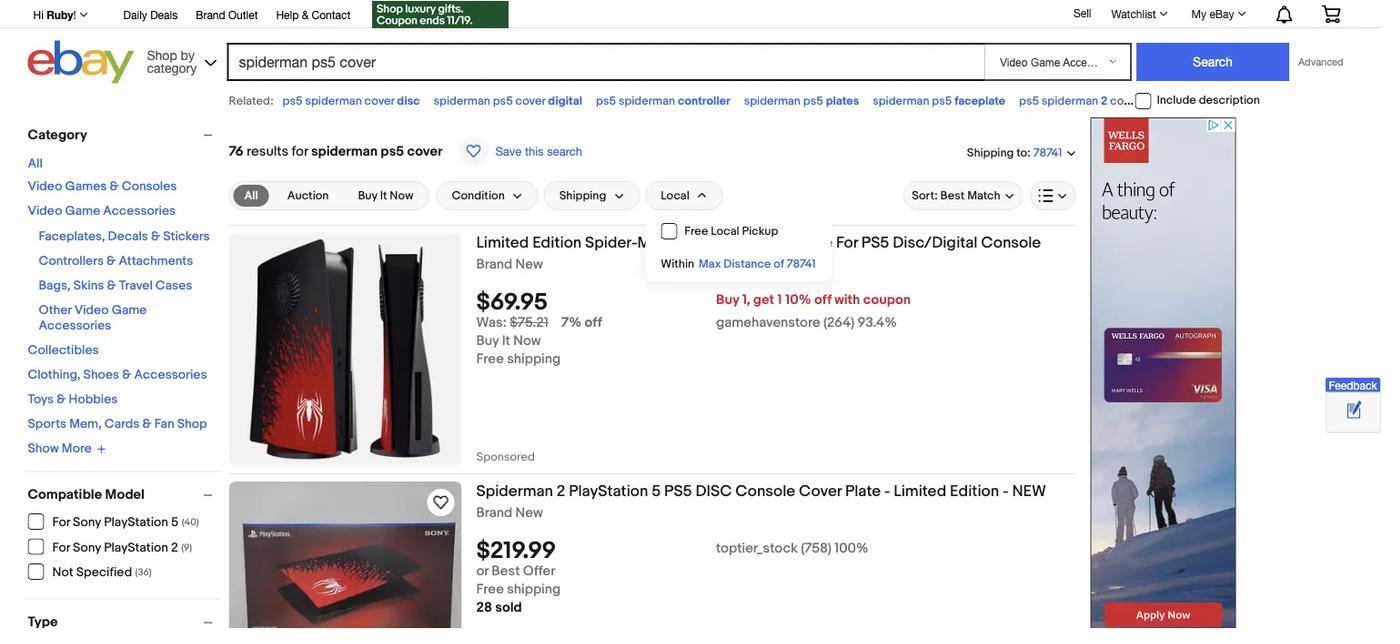 Task type: vqa. For each thing, say whether or not it's contained in the screenshot.
bottom all Link
yes



Task type: describe. For each thing, give the bounding box(es) containing it.
spiderman 2 playstation 5 ps5 disc console cover plate - limited edition - new link
[[477, 482, 1077, 505]]

ps5 spiderman 2 cover
[[1020, 94, 1141, 108]]

spiderman 2 playstation 5 ps5 disc console cover plate - limited edition - new image
[[229, 482, 462, 629]]

spiderman up shipping to : 78741
[[1042, 94, 1099, 108]]

& up bags, skins & travel cases "link"
[[107, 254, 116, 269]]

0 horizontal spatial off
[[585, 315, 602, 331]]

video for video game accessories
[[28, 203, 62, 219]]

collectibles clothing, shoes & accessories toys & hobbies sports mem, cards & fan shop
[[28, 343, 207, 432]]

limited edition spider-man 2 skin cover faceplate for ps5 disc/digital console heading
[[477, 233, 1042, 252]]

!
[[73, 8, 76, 21]]

(758)
[[801, 541, 832, 557]]

collectibles link
[[28, 343, 99, 358]]

ps5 right faceplate
[[1020, 94, 1040, 108]]

sony for for sony playstation 5
[[73, 515, 101, 530]]

was: $75.21
[[477, 315, 549, 331]]

faceplates, decals & stickers controllers & attachments bags, skins & travel cases other video game accessories
[[39, 229, 210, 334]]

category button
[[28, 127, 221, 143]]

more
[[62, 441, 92, 457]]

spiderman down search for anything text box
[[619, 94, 676, 108]]

toys & hobbies link
[[28, 392, 118, 407]]

cases
[[156, 278, 192, 294]]

spiderman right controller
[[744, 94, 801, 108]]

auction
[[287, 189, 329, 203]]

All selected text field
[[244, 188, 258, 204]]

spiderman down my
[[1177, 94, 1234, 108]]

10%
[[786, 292, 812, 308]]

man
[[638, 233, 668, 252]]

edition inside spiderman 2 playstation 5 ps5 disc console cover plate - limited edition - new brand new
[[950, 482, 1000, 501]]

shipping for now
[[507, 351, 561, 368]]

for sony playstation 2 (9)
[[52, 540, 192, 555]]

show more
[[28, 441, 92, 457]]

for sony playstation 5 (40)
[[52, 515, 199, 530]]

spider-
[[585, 233, 638, 252]]

within max distance of 78741
[[661, 257, 816, 271]]

1,
[[743, 292, 751, 308]]

toys
[[28, 392, 54, 407]]

not
[[52, 565, 73, 580]]

0 vertical spatial free
[[685, 224, 709, 238]]

1 horizontal spatial all link
[[234, 185, 269, 207]]

pickup
[[742, 224, 779, 238]]

was:
[[477, 315, 507, 331]]

cover inside main content
[[407, 143, 443, 159]]

with
[[835, 292, 861, 308]]

2 inside spiderman 2 playstation 5 ps5 disc console cover plate - limited edition - new brand new
[[557, 482, 566, 501]]

gamehavenstore
[[717, 315, 821, 331]]

2 inside limited edition spider-man 2 skin cover faceplate for ps5 disc/digital console brand new
[[671, 233, 680, 252]]

limited edition spider-man 2 skin cover faceplate for ps5 disc/digital console brand new
[[477, 233, 1042, 273]]

toptier_stock
[[717, 541, 798, 557]]

93.4%
[[858, 315, 897, 331]]

sell
[[1074, 6, 1092, 19]]

compatible
[[28, 487, 102, 503]]

watch spiderman 2 playstation 5 ps5 disc console cover plate - limited edition - new image
[[430, 492, 452, 513]]

2 left include
[[1102, 94, 1108, 108]]

search
[[547, 144, 583, 158]]

buy it now link
[[347, 185, 425, 207]]

watchlist link
[[1102, 3, 1177, 25]]

coupon
[[864, 292, 912, 308]]

shop inside the collectibles clothing, shoes & accessories toys & hobbies sports mem, cards & fan shop
[[177, 417, 207, 432]]

sony for for sony playstation 2
[[73, 540, 101, 555]]

save this search
[[496, 144, 583, 158]]

watchlist
[[1112, 7, 1157, 20]]

76
[[229, 143, 244, 159]]

spiderman right disc
[[434, 94, 491, 108]]

daily deals
[[123, 8, 178, 21]]

ps5 right related:
[[283, 94, 303, 108]]

save this search button
[[454, 136, 588, 167]]

video for video games & consoles
[[28, 179, 62, 194]]

5 for (40)
[[171, 515, 179, 530]]

results
[[247, 143, 289, 159]]

0 vertical spatial it
[[380, 189, 387, 203]]

ps5 spiderman controller
[[596, 94, 731, 108]]

show
[[28, 441, 59, 457]]

spiderman ps5 faceplate
[[873, 94, 1006, 108]]

shipping for shipping
[[560, 189, 607, 203]]

for
[[292, 143, 308, 159]]

new inside limited edition spider-man 2 skin cover faceplate for ps5 disc/digital console brand new
[[516, 256, 543, 273]]

feedback
[[1330, 379, 1378, 392]]

specified
[[76, 565, 132, 580]]

none submit inside shop by category banner
[[1137, 43, 1290, 81]]

1 horizontal spatial off
[[815, 292, 832, 308]]

cover for spiderman ps5 cover digital
[[516, 94, 546, 108]]

100%
[[835, 541, 869, 557]]

ps5 left faceplate
[[933, 94, 953, 108]]

disc/digital
[[893, 233, 978, 252]]

7%
[[561, 315, 582, 331]]

cover inside limited edition spider-man 2 skin cover faceplate for ps5 disc/digital console brand new
[[717, 233, 760, 252]]

1 vertical spatial 78741
[[787, 257, 816, 271]]

buy inside gamehavenstore (264) 93.4% buy it now free shipping
[[477, 333, 499, 349]]

& inside help & contact link
[[302, 8, 309, 21]]

ps5 inside spiderman 2 playstation 5 ps5 disc console cover plate - limited edition - new brand new
[[665, 482, 692, 501]]

compatible model
[[28, 487, 145, 503]]

free local pickup
[[685, 224, 779, 238]]

daily
[[123, 8, 147, 21]]

0 horizontal spatial all
[[28, 156, 43, 172]]

category
[[28, 127, 87, 143]]

spiderman right for
[[311, 143, 378, 159]]

spiderman
[[477, 482, 554, 501]]

main content containing $69.95
[[229, 117, 1077, 629]]

(36)
[[135, 567, 152, 579]]

clothing, shoes & accessories link
[[28, 367, 207, 383]]

my ebay
[[1192, 7, 1235, 20]]

your shopping cart image
[[1321, 5, 1342, 23]]

hi
[[33, 8, 44, 21]]

shipping for offer
[[507, 581, 561, 598]]

faceplates,
[[39, 229, 105, 244]]

gamehavenstore (264) 93.4% buy it now free shipping
[[477, 315, 897, 368]]

cover inside spiderman 2 playstation 5 ps5 disc console cover plate - limited edition - new brand new
[[799, 482, 842, 501]]

or
[[477, 563, 489, 580]]

attachments
[[119, 254, 193, 269]]

outlet
[[228, 8, 258, 21]]

(264)
[[824, 315, 855, 331]]

(40)
[[182, 517, 199, 528]]

stickers
[[163, 229, 210, 244]]

buy it now
[[358, 189, 414, 203]]

category
[[147, 60, 197, 75]]

accessories inside the collectibles clothing, shoes & accessories toys & hobbies sports mem, cards & fan shop
[[134, 367, 207, 383]]

related:
[[229, 94, 274, 108]]

& up video game accessories link
[[110, 179, 119, 194]]

0 vertical spatial now
[[390, 189, 414, 203]]

(9)
[[181, 542, 192, 554]]

deals
[[150, 8, 178, 21]]



Task type: locate. For each thing, give the bounding box(es) containing it.
edition left spider-
[[533, 233, 582, 252]]

spiderman ps5 plates
[[744, 94, 860, 108]]

5 inside spiderman 2 playstation 5 ps5 disc console cover plate - limited edition - new brand new
[[652, 482, 661, 501]]

shipping down $75.21
[[507, 351, 561, 368]]

ruby
[[47, 8, 73, 21]]

7% off
[[561, 315, 602, 331]]

for up not at bottom
[[52, 540, 70, 555]]

not specified (36)
[[52, 565, 152, 580]]

1 vertical spatial local
[[711, 224, 740, 238]]

1 vertical spatial new
[[516, 505, 543, 521]]

1 vertical spatial accessories
[[39, 318, 111, 334]]

spiderman right plates on the right
[[873, 94, 930, 108]]

1 horizontal spatial edition
[[950, 482, 1000, 501]]

shipping
[[507, 351, 561, 368], [507, 581, 561, 598]]

1
[[778, 292, 783, 308]]

1 vertical spatial cover
[[799, 482, 842, 501]]

5 left disc
[[652, 482, 661, 501]]

ps5 up coupon
[[862, 233, 890, 252]]

free up 28
[[477, 581, 504, 598]]

0 horizontal spatial buy
[[358, 189, 378, 203]]

1 horizontal spatial all
[[244, 188, 258, 203]]

new up '$69.95'
[[516, 256, 543, 273]]

match
[[968, 189, 1001, 203]]

sold
[[495, 600, 522, 616]]

& right toys
[[57, 392, 66, 407]]

Search for anything text field
[[230, 45, 981, 79]]

local inside dropdown button
[[661, 189, 690, 203]]

cover right include
[[1237, 94, 1267, 108]]

show more button
[[28, 441, 106, 457]]

offer
[[523, 563, 556, 580]]

78741 down faceplate
[[787, 257, 816, 271]]

None submit
[[1137, 43, 1290, 81]]

1 horizontal spatial ps5
[[862, 233, 890, 252]]

best right sort:
[[941, 189, 965, 203]]

off right the '7%'
[[585, 315, 602, 331]]

1 new from the top
[[516, 256, 543, 273]]

78741 right :
[[1034, 146, 1063, 160]]

1 horizontal spatial console
[[982, 233, 1042, 252]]

hobbies
[[69, 392, 118, 407]]

0 vertical spatial shipping
[[507, 351, 561, 368]]

distance
[[724, 257, 772, 271]]

shipping left to
[[968, 146, 1015, 160]]

cover left disc
[[365, 94, 395, 108]]

free for now
[[477, 351, 504, 368]]

spiderman up 76 results for spiderman ps5 cover
[[305, 94, 362, 108]]

free
[[685, 224, 709, 238], [477, 351, 504, 368], [477, 581, 504, 598]]

get
[[754, 292, 775, 308]]

save
[[496, 144, 522, 158]]

sony down compatible model
[[73, 515, 101, 530]]

0 vertical spatial accessories
[[103, 203, 176, 219]]

2 right spiderman
[[557, 482, 566, 501]]

now left condition
[[390, 189, 414, 203]]

0 horizontal spatial 5
[[171, 515, 179, 530]]

console inside spiderman 2 playstation 5 ps5 disc console cover plate - limited edition - new brand new
[[736, 482, 796, 501]]

& right help
[[302, 8, 309, 21]]

0 vertical spatial local
[[661, 189, 690, 203]]

1 vertical spatial video
[[28, 203, 62, 219]]

accessories up collectibles
[[39, 318, 111, 334]]

0 horizontal spatial edition
[[533, 233, 582, 252]]

0 vertical spatial cover
[[717, 233, 760, 252]]

& left fan
[[142, 417, 152, 432]]

game
[[65, 203, 100, 219], [112, 303, 147, 318]]

1 vertical spatial off
[[585, 315, 602, 331]]

cover for ps5 spiderman cover
[[1237, 94, 1267, 108]]

buy for buy 1, get 1 10% off with coupon
[[717, 292, 740, 308]]

limited inside limited edition spider-man 2 skin cover faceplate for ps5 disc/digital console brand new
[[477, 233, 529, 252]]

2 vertical spatial playstation
[[104, 540, 168, 555]]

all down category
[[28, 156, 43, 172]]

game down the games
[[65, 203, 100, 219]]

0 vertical spatial ps5
[[862, 233, 890, 252]]

description
[[1200, 94, 1261, 108]]

0 vertical spatial shipping
[[968, 146, 1015, 160]]

0 horizontal spatial console
[[736, 482, 796, 501]]

1 horizontal spatial -
[[1003, 482, 1009, 501]]

it down 76 results for spiderman ps5 cover
[[380, 189, 387, 203]]

it down was: $75.21
[[502, 333, 511, 349]]

0 horizontal spatial best
[[492, 563, 520, 580]]

0 horizontal spatial -
[[885, 482, 891, 501]]

best right "or"
[[492, 563, 520, 580]]

1 - from the left
[[885, 482, 891, 501]]

shipping button
[[544, 181, 640, 210]]

2 horizontal spatial buy
[[717, 292, 740, 308]]

0 vertical spatial console
[[982, 233, 1042, 252]]

now
[[390, 189, 414, 203], [514, 333, 541, 349]]

game inside "faceplates, decals & stickers controllers & attachments bags, skins & travel cases other video game accessories"
[[112, 303, 147, 318]]

shop by category
[[147, 47, 197, 75]]

ps5
[[862, 233, 890, 252], [665, 482, 692, 501]]

sort:
[[912, 189, 938, 203]]

shop left by
[[147, 47, 177, 62]]

1 vertical spatial brand
[[477, 256, 513, 273]]

1 horizontal spatial game
[[112, 303, 147, 318]]

0 vertical spatial all
[[28, 156, 43, 172]]

buy for buy it now
[[358, 189, 378, 203]]

new inside spiderman 2 playstation 5 ps5 disc console cover plate - limited edition - new brand new
[[516, 505, 543, 521]]

contact
[[312, 8, 351, 21]]

shipping for shipping to : 78741
[[968, 146, 1015, 160]]

0 horizontal spatial all link
[[28, 156, 43, 172]]

1 horizontal spatial now
[[514, 333, 541, 349]]

1 vertical spatial all link
[[234, 185, 269, 207]]

1 vertical spatial limited
[[894, 482, 947, 501]]

2 up within
[[671, 233, 680, 252]]

cover left include
[[1111, 94, 1141, 108]]

ps5 left description
[[1155, 94, 1175, 108]]

ps5 spiderman cover disc
[[283, 94, 420, 108]]

1 horizontal spatial local
[[711, 224, 740, 238]]

cover up within max distance of 78741
[[717, 233, 760, 252]]

2 vertical spatial for
[[52, 540, 70, 555]]

advanced link
[[1290, 44, 1353, 80]]

free down was:
[[477, 351, 504, 368]]

0 horizontal spatial limited
[[477, 233, 529, 252]]

1 vertical spatial shipping
[[507, 581, 561, 598]]

0 vertical spatial game
[[65, 203, 100, 219]]

account navigation
[[23, 0, 1355, 30]]

2 vertical spatial accessories
[[134, 367, 207, 383]]

for right faceplate
[[837, 233, 858, 252]]

cover down disc
[[407, 143, 443, 159]]

video game accessories
[[28, 203, 176, 219]]

1 horizontal spatial cover
[[799, 482, 842, 501]]

- right the 'plate'
[[885, 482, 891, 501]]

sort: best match button
[[904, 181, 1024, 210]]

0 horizontal spatial 78741
[[787, 257, 816, 271]]

1 vertical spatial it
[[502, 333, 511, 349]]

1 vertical spatial ps5
[[665, 482, 692, 501]]

accessories inside "faceplates, decals & stickers controllers & attachments bags, skins & travel cases other video game accessories"
[[39, 318, 111, 334]]

spiderman 2 playstation 5 ps5 disc console cover plate - limited edition - new heading
[[477, 482, 1047, 501]]

video game accessories link
[[28, 203, 176, 219]]

best inside toptier_stock (758) 100% or best offer free shipping 28 sold
[[492, 563, 520, 580]]

within
[[661, 257, 695, 271]]

video down skins
[[74, 303, 109, 318]]

disc
[[397, 94, 420, 108]]

1 vertical spatial now
[[514, 333, 541, 349]]

0 vertical spatial brand
[[196, 8, 225, 21]]

include
[[1158, 94, 1197, 108]]

limited down condition dropdown button
[[477, 233, 529, 252]]

spiderman
[[305, 94, 362, 108], [434, 94, 491, 108], [619, 94, 676, 108], [744, 94, 801, 108], [873, 94, 930, 108], [1042, 94, 1099, 108], [1177, 94, 1234, 108], [311, 143, 378, 159]]

travel
[[119, 278, 153, 294]]

0 vertical spatial playstation
[[569, 482, 649, 501]]

new down spiderman
[[516, 505, 543, 521]]

0 vertical spatial new
[[516, 256, 543, 273]]

best inside dropdown button
[[941, 189, 965, 203]]

1 vertical spatial edition
[[950, 482, 1000, 501]]

shipping inside toptier_stock (758) 100% or best offer free shipping 28 sold
[[507, 581, 561, 598]]

local left pickup
[[711, 224, 740, 238]]

2 - from the left
[[1003, 482, 1009, 501]]

2 sony from the top
[[73, 540, 101, 555]]

plates
[[826, 94, 860, 108]]

console right disc
[[736, 482, 796, 501]]

spiderman 2 playstation 5 ps5 disc console cover plate - limited edition - new brand new
[[477, 482, 1047, 521]]

1 vertical spatial buy
[[717, 292, 740, 308]]

all link down 76
[[234, 185, 269, 207]]

shop by category button
[[139, 41, 221, 80]]

game down the "travel"
[[112, 303, 147, 318]]

condition
[[452, 189, 505, 203]]

all inside 'link'
[[244, 188, 258, 203]]

0 vertical spatial limited
[[477, 233, 529, 252]]

skin
[[683, 233, 713, 252]]

ps5 spiderman cover
[[1155, 94, 1269, 108]]

bags,
[[39, 278, 71, 294]]

now down $75.21
[[514, 333, 541, 349]]

buy left 1,
[[717, 292, 740, 308]]

1 horizontal spatial 78741
[[1034, 146, 1063, 160]]

off left with
[[815, 292, 832, 308]]

playstation
[[569, 482, 649, 501], [104, 515, 168, 530], [104, 540, 168, 555]]

0 vertical spatial all link
[[28, 156, 43, 172]]

sports
[[28, 417, 66, 432]]

free up max in the top of the page
[[685, 224, 709, 238]]

toptier_stock (758) 100% or best offer free shipping 28 sold
[[477, 541, 869, 616]]

0 vertical spatial sony
[[73, 515, 101, 530]]

brand down spiderman
[[477, 505, 513, 521]]

78741 inside shipping to : 78741
[[1034, 146, 1063, 160]]

buy down 76 results for spiderman ps5 cover
[[358, 189, 378, 203]]

2 left "(9)"
[[171, 540, 178, 555]]

my
[[1192, 7, 1207, 20]]

free for offer
[[477, 581, 504, 598]]

playstation for (40)
[[104, 515, 168, 530]]

ps5 up save
[[493, 94, 513, 108]]

shop right fan
[[177, 417, 207, 432]]

shop by category banner
[[23, 0, 1355, 88]]

cover
[[365, 94, 395, 108], [516, 94, 546, 108], [1111, 94, 1141, 108], [1237, 94, 1267, 108], [407, 143, 443, 159]]

accessories up fan
[[134, 367, 207, 383]]

brand up '$69.95'
[[477, 256, 513, 273]]

0 vertical spatial 78741
[[1034, 146, 1063, 160]]

cover left the 'plate'
[[799, 482, 842, 501]]

5 for ps5
[[652, 482, 661, 501]]

for inside limited edition spider-man 2 skin cover faceplate for ps5 disc/digital console brand new
[[837, 233, 858, 252]]

console inside limited edition spider-man 2 skin cover faceplate for ps5 disc/digital console brand new
[[982, 233, 1042, 252]]

0 vertical spatial edition
[[533, 233, 582, 252]]

1 vertical spatial free
[[477, 351, 504, 368]]

cover left the digital
[[516, 94, 546, 108]]

all link
[[28, 156, 43, 172], [234, 185, 269, 207]]

local up man at the left top of the page
[[661, 189, 690, 203]]

free inside gamehavenstore (264) 93.4% buy it now free shipping
[[477, 351, 504, 368]]

cover for ps5 spiderman cover disc
[[365, 94, 395, 108]]

1 vertical spatial 5
[[171, 515, 179, 530]]

to
[[1017, 146, 1028, 160]]

limited
[[477, 233, 529, 252], [894, 482, 947, 501]]

0 horizontal spatial game
[[65, 203, 100, 219]]

shoes
[[83, 367, 119, 383]]

it
[[380, 189, 387, 203], [502, 333, 511, 349]]

hi ruby !
[[33, 8, 76, 21]]

:
[[1028, 146, 1031, 160]]

0 horizontal spatial cover
[[717, 233, 760, 252]]

1 horizontal spatial 5
[[652, 482, 661, 501]]

buy 1, get 1 10% off with coupon
[[717, 292, 912, 308]]

all link down category
[[28, 156, 43, 172]]

ps5 down search for anything text box
[[596, 94, 616, 108]]

limited edition spider-man 2 skin cover faceplate for ps5 disc/digital console image
[[229, 233, 462, 466]]

shop inside 'shop by category'
[[147, 47, 177, 62]]

& right shoes
[[122, 367, 132, 383]]

playstation for ps5
[[569, 482, 649, 501]]

2 new from the top
[[516, 505, 543, 521]]

&
[[302, 8, 309, 21], [110, 179, 119, 194], [151, 229, 160, 244], [107, 254, 116, 269], [107, 278, 116, 294], [122, 367, 132, 383], [57, 392, 66, 407], [142, 417, 152, 432]]

sell link
[[1066, 6, 1100, 19]]

shipping inside gamehavenstore (264) 93.4% buy it now free shipping
[[507, 351, 561, 368]]

shop
[[147, 47, 177, 62], [177, 417, 207, 432]]

0 vertical spatial off
[[815, 292, 832, 308]]

1 vertical spatial all
[[244, 188, 258, 203]]

5 left (40)
[[171, 515, 179, 530]]

for down "compatible"
[[52, 515, 70, 530]]

brand inside limited edition spider-man 2 skin cover faceplate for ps5 disc/digital console brand new
[[477, 256, 513, 273]]

edition inside limited edition spider-man 2 skin cover faceplate for ps5 disc/digital console brand new
[[533, 233, 582, 252]]

limited edition spider-man 2 skin cover faceplate for ps5 disc/digital console link
[[477, 233, 1077, 256]]

playstation inside spiderman 2 playstation 5 ps5 disc console cover plate - limited edition - new brand new
[[569, 482, 649, 501]]

0 horizontal spatial shipping
[[560, 189, 607, 203]]

it inside gamehavenstore (264) 93.4% buy it now free shipping
[[502, 333, 511, 349]]

1 horizontal spatial best
[[941, 189, 965, 203]]

1 vertical spatial game
[[112, 303, 147, 318]]

video
[[28, 179, 62, 194], [28, 203, 62, 219], [74, 303, 109, 318]]

bags, skins & travel cases link
[[39, 278, 192, 294]]

listing options selector. list view selected. image
[[1039, 188, 1068, 203]]

brand inside 'link'
[[196, 8, 225, 21]]

1 sony from the top
[[73, 515, 101, 530]]

games
[[65, 179, 107, 194]]

0 horizontal spatial now
[[390, 189, 414, 203]]

video left the games
[[28, 179, 62, 194]]

1 vertical spatial sony
[[73, 540, 101, 555]]

get the coupon image
[[373, 1, 509, 28]]

video inside "faceplates, decals & stickers controllers & attachments bags, skins & travel cases other video game accessories"
[[74, 303, 109, 318]]

1 vertical spatial playstation
[[104, 515, 168, 530]]

shipping inside shipping to : 78741
[[968, 146, 1015, 160]]

accessories down consoles
[[103, 203, 176, 219]]

brand left the outlet
[[196, 8, 225, 21]]

1 vertical spatial console
[[736, 482, 796, 501]]

limited right the 'plate'
[[894, 482, 947, 501]]

all down results
[[244, 188, 258, 203]]

video games & consoles link
[[28, 179, 177, 194]]

1 shipping from the top
[[507, 351, 561, 368]]

1 horizontal spatial buy
[[477, 333, 499, 349]]

playstation for (9)
[[104, 540, 168, 555]]

0 vertical spatial shop
[[147, 47, 177, 62]]

0 vertical spatial 5
[[652, 482, 661, 501]]

2 vertical spatial free
[[477, 581, 504, 598]]

1 horizontal spatial shipping
[[968, 146, 1015, 160]]

shipping inside dropdown button
[[560, 189, 607, 203]]

free inside toptier_stock (758) 100% or best offer free shipping 28 sold
[[477, 581, 504, 598]]

compatible model button
[[28, 487, 221, 503]]

limited inside spiderman 2 playstation 5 ps5 disc console cover plate - limited edition - new brand new
[[894, 482, 947, 501]]

help
[[276, 8, 299, 21]]

shipping down 'search' at the top left of the page
[[560, 189, 607, 203]]

other video game accessories link
[[39, 303, 147, 334]]

& right skins
[[107, 278, 116, 294]]

1 horizontal spatial limited
[[894, 482, 947, 501]]

& up attachments
[[151, 229, 160, 244]]

0 vertical spatial video
[[28, 179, 62, 194]]

now inside gamehavenstore (264) 93.4% buy it now free shipping
[[514, 333, 541, 349]]

ps5 left plates on the right
[[804, 94, 824, 108]]

2 vertical spatial brand
[[477, 505, 513, 521]]

0 vertical spatial best
[[941, 189, 965, 203]]

fan
[[155, 417, 174, 432]]

1 vertical spatial for
[[52, 515, 70, 530]]

0 horizontal spatial it
[[380, 189, 387, 203]]

1 vertical spatial shipping
[[560, 189, 607, 203]]

5
[[652, 482, 661, 501], [171, 515, 179, 530]]

for for for sony playstation 5
[[52, 515, 70, 530]]

digital
[[548, 94, 583, 108]]

model
[[105, 487, 145, 503]]

ps5 inside limited edition spider-man 2 skin cover faceplate for ps5 disc/digital console brand new
[[862, 233, 890, 252]]

edition left the new
[[950, 482, 1000, 501]]

1 horizontal spatial it
[[502, 333, 511, 349]]

advertisement region
[[1091, 117, 1237, 629]]

video up faceplates,
[[28, 203, 62, 219]]

brand inside spiderman 2 playstation 5 ps5 disc console cover plate - limited edition - new brand new
[[477, 505, 513, 521]]

buy down was:
[[477, 333, 499, 349]]

ebay
[[1210, 7, 1235, 20]]

this
[[525, 144, 544, 158]]

help & contact
[[276, 8, 351, 21]]

2 vertical spatial video
[[74, 303, 109, 318]]

1 vertical spatial shop
[[177, 417, 207, 432]]

sony up the not specified (36)
[[73, 540, 101, 555]]

76 results for spiderman ps5 cover
[[229, 143, 443, 159]]

shipping down 'offer' at the left
[[507, 581, 561, 598]]

0 vertical spatial buy
[[358, 189, 378, 203]]

console down match
[[982, 233, 1042, 252]]

controller
[[678, 94, 731, 108]]

for for for sony playstation 2
[[52, 540, 70, 555]]

decals
[[108, 229, 148, 244]]

0 horizontal spatial local
[[661, 189, 690, 203]]

2 shipping from the top
[[507, 581, 561, 598]]

collectibles
[[28, 343, 99, 358]]

- left the new
[[1003, 482, 1009, 501]]

consoles
[[122, 179, 177, 194]]

faceplate
[[955, 94, 1006, 108]]

0 vertical spatial for
[[837, 233, 858, 252]]

1 vertical spatial best
[[492, 563, 520, 580]]

0 horizontal spatial ps5
[[665, 482, 692, 501]]

2 vertical spatial buy
[[477, 333, 499, 349]]

28
[[477, 600, 492, 616]]

ps5 left disc
[[665, 482, 692, 501]]

$219.99
[[477, 537, 556, 566]]

ps5 up the buy it now link
[[381, 143, 404, 159]]

main content
[[229, 117, 1077, 629]]



